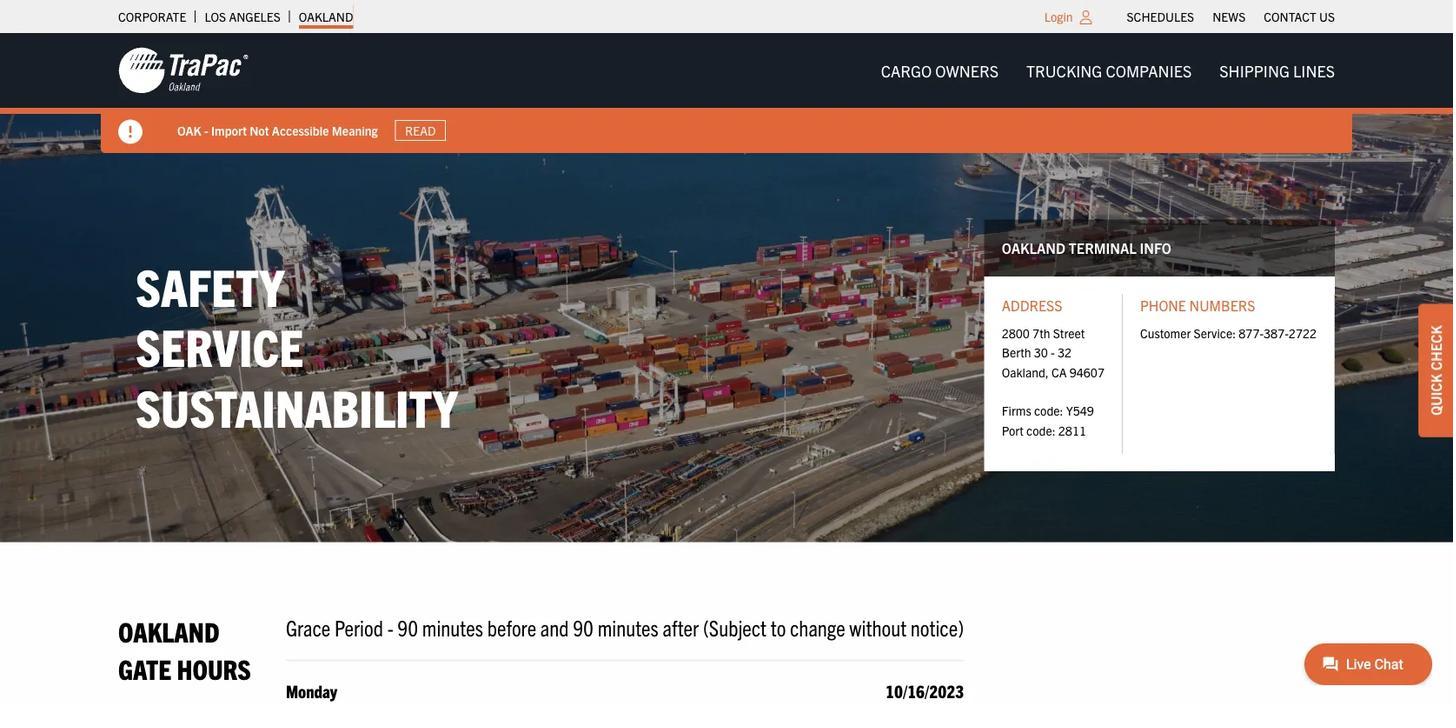 Task type: describe. For each thing, give the bounding box(es) containing it.
1 minutes from the left
[[422, 613, 483, 640]]

2 minutes from the left
[[598, 613, 659, 640]]

2800
[[1002, 325, 1030, 340]]

phone numbers
[[1141, 296, 1256, 313]]

banner containing cargo owners
[[0, 33, 1454, 153]]

angeles
[[229, 9, 281, 24]]

cargo
[[881, 60, 932, 80]]

trucking companies link
[[1013, 53, 1206, 88]]

customer service: 877-387-2722
[[1141, 325, 1317, 340]]

login link
[[1045, 9, 1073, 24]]

info
[[1140, 239, 1172, 256]]

terminal
[[1069, 239, 1137, 256]]

oakland image
[[118, 46, 249, 95]]

schedules link
[[1127, 4, 1195, 29]]

corporate link
[[118, 4, 186, 29]]

without
[[850, 613, 907, 640]]

ca
[[1052, 364, 1067, 379]]

quick check
[[1428, 325, 1445, 415]]

877-
[[1239, 325, 1264, 340]]

safety
[[136, 253, 285, 316]]

7th
[[1033, 325, 1051, 340]]

menu bar containing schedules
[[1118, 4, 1345, 29]]

read link
[[395, 120, 446, 141]]

menu bar inside banner
[[867, 53, 1349, 88]]

contact
[[1264, 9, 1317, 24]]

corporate
[[118, 9, 186, 24]]

monday
[[286, 680, 338, 702]]

address
[[1002, 296, 1063, 313]]

meaning
[[332, 122, 378, 138]]

0 horizontal spatial -
[[204, 122, 208, 138]]

notice)
[[911, 613, 964, 640]]

owners
[[936, 60, 999, 80]]

read
[[405, 123, 436, 138]]

import
[[211, 122, 247, 138]]

y549
[[1067, 403, 1094, 418]]

oakland for oakland
[[299, 9, 353, 24]]

companies
[[1106, 60, 1192, 80]]

2722
[[1289, 325, 1317, 340]]

lines
[[1294, 60, 1336, 80]]

news
[[1213, 9, 1246, 24]]

safety service sustainability
[[136, 253, 458, 437]]

berth
[[1002, 344, 1032, 360]]

sustainability
[[136, 374, 458, 437]]

period
[[335, 613, 383, 640]]

10/16/2023
[[886, 680, 964, 702]]

los angeles
[[205, 9, 281, 24]]

los
[[205, 9, 226, 24]]

2811
[[1059, 422, 1087, 438]]

accessible
[[272, 122, 329, 138]]

oak - import not accessible meaning
[[177, 122, 378, 138]]

to
[[771, 613, 786, 640]]

cargo owners link
[[867, 53, 1013, 88]]



Task type: vqa. For each thing, say whether or not it's contained in the screenshot.
|
no



Task type: locate. For each thing, give the bounding box(es) containing it.
1 horizontal spatial 90
[[573, 613, 594, 640]]

oakland gate hours
[[118, 613, 251, 685]]

trucking companies
[[1027, 60, 1192, 80]]

street
[[1054, 325, 1085, 340]]

minutes
[[422, 613, 483, 640], [598, 613, 659, 640]]

solid image
[[118, 120, 143, 144]]

service:
[[1194, 325, 1236, 340]]

news link
[[1213, 4, 1246, 29]]

contact us link
[[1264, 4, 1336, 29]]

1 vertical spatial menu bar
[[867, 53, 1349, 88]]

2 horizontal spatial oakland
[[1002, 239, 1066, 256]]

1 horizontal spatial -
[[387, 613, 394, 640]]

minutes left after
[[598, 613, 659, 640]]

shipping lines link
[[1206, 53, 1349, 88]]

oakland link
[[299, 4, 353, 29]]

0 vertical spatial code:
[[1035, 403, 1064, 418]]

oakland for oakland terminal info
[[1002, 239, 1066, 256]]

login
[[1045, 9, 1073, 24]]

code: up 2811 on the right bottom of page
[[1035, 403, 1064, 418]]

90 right 'period'
[[398, 613, 418, 640]]

0 horizontal spatial oakland
[[118, 613, 220, 647]]

1 horizontal spatial oakland
[[299, 9, 353, 24]]

- right 'period'
[[387, 613, 394, 640]]

customer
[[1141, 325, 1192, 340]]

shipping lines
[[1220, 60, 1336, 80]]

contact us
[[1264, 9, 1336, 24]]

and
[[541, 613, 569, 640]]

0 horizontal spatial 90
[[398, 613, 418, 640]]

2 vertical spatial oakland
[[118, 613, 220, 647]]

before
[[488, 613, 537, 640]]

code:
[[1035, 403, 1064, 418], [1027, 422, 1056, 438]]

menu bar up shipping
[[1118, 4, 1345, 29]]

menu bar containing cargo owners
[[867, 53, 1349, 88]]

oakland terminal info
[[1002, 239, 1172, 256]]

oakland right angeles
[[299, 9, 353, 24]]

port
[[1002, 422, 1024, 438]]

code: right port
[[1027, 422, 1056, 438]]

oakland up "gate"
[[118, 613, 220, 647]]

shipping
[[1220, 60, 1290, 80]]

los angeles link
[[205, 4, 281, 29]]

oakland,
[[1002, 364, 1049, 379]]

oakland inside the oakland gate hours
[[118, 613, 220, 647]]

30
[[1035, 344, 1048, 360]]

1 horizontal spatial minutes
[[598, 613, 659, 640]]

94607
[[1070, 364, 1105, 379]]

oakland up address
[[1002, 239, 1066, 256]]

2 90 from the left
[[573, 613, 594, 640]]

phone
[[1141, 296, 1187, 313]]

32
[[1058, 344, 1072, 360]]

0 vertical spatial oakland
[[299, 9, 353, 24]]

90
[[398, 613, 418, 640], [573, 613, 594, 640]]

cargo owners
[[881, 60, 999, 80]]

light image
[[1080, 10, 1093, 24]]

0 vertical spatial -
[[204, 122, 208, 138]]

numbers
[[1190, 296, 1256, 313]]

0 horizontal spatial minutes
[[422, 613, 483, 640]]

schedules
[[1127, 9, 1195, 24]]

1 vertical spatial -
[[1051, 344, 1055, 360]]

quick check link
[[1419, 304, 1454, 437]]

quick
[[1428, 374, 1445, 415]]

- left 32
[[1051, 344, 1055, 360]]

menu bar down light icon on the top right of page
[[867, 53, 1349, 88]]

banner
[[0, 33, 1454, 153]]

grace
[[286, 613, 331, 640]]

-
[[204, 122, 208, 138], [1051, 344, 1055, 360], [387, 613, 394, 640]]

oakland
[[299, 9, 353, 24], [1002, 239, 1066, 256], [118, 613, 220, 647]]

hours
[[177, 651, 251, 685]]

1 vertical spatial code:
[[1027, 422, 1056, 438]]

service
[[136, 313, 304, 377]]

2 horizontal spatial -
[[1051, 344, 1055, 360]]

oakland for oakland gate hours
[[118, 613, 220, 647]]

2800 7th street berth 30 - 32 oakland, ca 94607
[[1002, 325, 1105, 379]]

after
[[663, 613, 699, 640]]

not
[[250, 122, 269, 138]]

- inside the 2800 7th street berth 30 - 32 oakland, ca 94607
[[1051, 344, 1055, 360]]

us
[[1320, 9, 1336, 24]]

trucking
[[1027, 60, 1103, 80]]

387-
[[1264, 325, 1289, 340]]

gate
[[118, 651, 171, 685]]

menu bar
[[1118, 4, 1345, 29], [867, 53, 1349, 88]]

firms
[[1002, 403, 1032, 418]]

check
[[1428, 325, 1445, 371]]

firms code:  y549 port code:  2811
[[1002, 403, 1094, 438]]

0 vertical spatial menu bar
[[1118, 4, 1345, 29]]

- right oak
[[204, 122, 208, 138]]

oak
[[177, 122, 202, 138]]

2 vertical spatial -
[[387, 613, 394, 640]]

1 90 from the left
[[398, 613, 418, 640]]

minutes left 'before'
[[422, 613, 483, 640]]

(subject
[[703, 613, 767, 640]]

90 right and
[[573, 613, 594, 640]]

change
[[790, 613, 846, 640]]

grace period - 90 minutes before and 90 minutes after (subject to change without notice)
[[286, 613, 964, 640]]

1 vertical spatial oakland
[[1002, 239, 1066, 256]]



